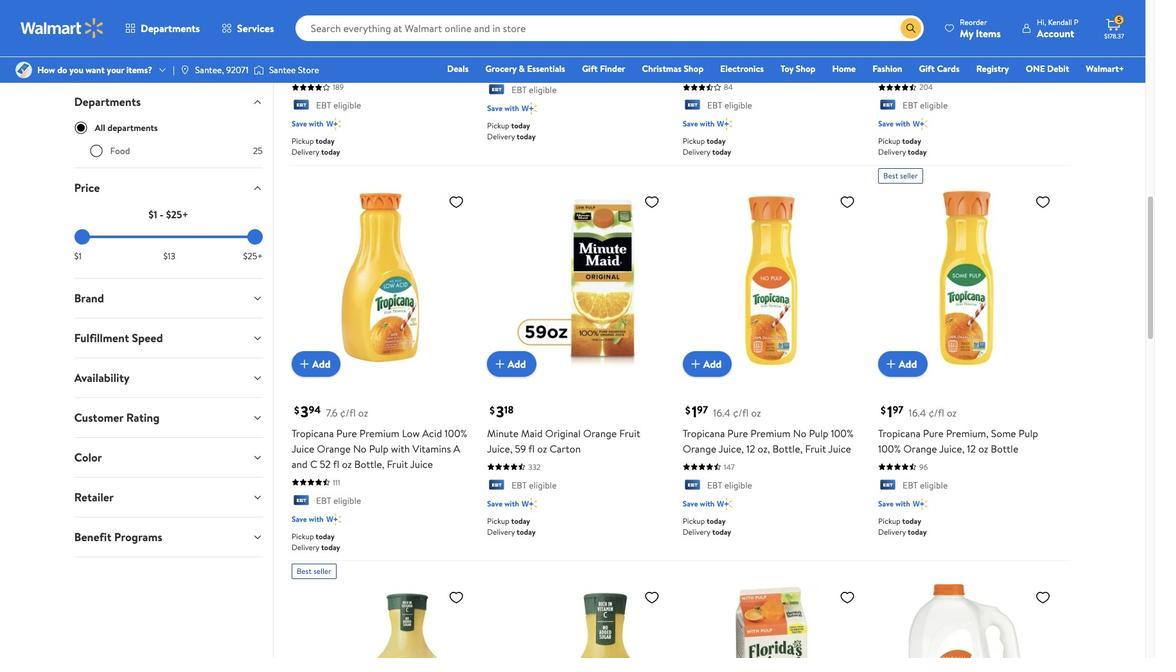 Task type: describe. For each thing, give the bounding box(es) containing it.
pulp inside $ 6 64 7.5 ¢/fl oz tropicana pure premium, no pulp calcium + vitamin d, 100% orange juice, 89 oz jug
[[812, 31, 831, 45]]

1 vertical spatial best seller
[[297, 566, 331, 577]]

94 for $ 3 94 7.6 ¢/fl oz tropicana pure premium, homestyle some pulp 100% orange juice, 52 oz bottle
[[309, 7, 321, 22]]

fruit inside minute maid original orange fruit juice, 59 fl oz carton
[[619, 427, 640, 441]]

orange inside $ 6 64 7.5 ¢/fl oz tropicana pure premium, no pulp calcium + vitamin d, 100% orange juice, 89 oz jug
[[804, 46, 838, 61]]

pickup for $ 6 64 7.5 ¢/fl oz tropicana pure premium, homestyle some pulp 100% orange juice, 89 oz jug
[[878, 136, 901, 147]]

ebt eligible for $ 1 97 16.4 ¢/fl oz tropicana pure premium no pulp 100% orange juice, 12 oz, bottle, fruit juice
[[707, 479, 752, 492]]

59
[[515, 442, 526, 456]]

gift for gift cards
[[919, 62, 935, 75]]

toy shop
[[781, 62, 816, 75]]

departments
[[107, 121, 158, 134]]

carton
[[550, 442, 581, 456]]

customer
[[74, 410, 123, 426]]

3 for $ 3 98 7.7 ¢/fluid ounces simply non gmo high pulp orange juice, 52 fl oz bottle
[[496, 5, 504, 27]]

want
[[86, 64, 105, 76]]

add to favorites list, tropicana pure premium, some pulp 100% orange juice, 12 oz bottle image
[[1035, 194, 1051, 210]]

¢/fl for $ 1 97 16.4 ¢/fl oz tropicana pure premium, some pulp 100% orange juice, 12 oz bottle
[[929, 406, 944, 420]]

$1 range field
[[74, 236, 263, 238]]

save with for $ 3 94 7.6 ¢/fl oz tropicana pure premium low acid 100% juice orange no pulp with vitamins a and c 52 fl oz bottle, fruit juice
[[292, 514, 324, 525]]

home
[[832, 62, 856, 75]]

94 for $ 3 94 7.6 ¢/fl oz tropicana pure premium low acid 100% juice orange no pulp with vitamins a and c 52 fl oz bottle, fruit juice
[[309, 403, 321, 417]]

eligible for $ 1 97 16.4 ¢/fl oz tropicana pure premium, some pulp 100% orange juice, 12 oz bottle
[[920, 479, 948, 492]]

orange inside minute maid original orange fruit juice, 59 fl oz carton
[[583, 427, 617, 441]]

add to cart image for 16.4 ¢/fl oz
[[688, 357, 703, 372]]

account
[[1037, 26, 1075, 40]]

7.7
[[521, 10, 532, 25]]

acid
[[422, 427, 442, 441]]

save for $ 3 94 7.6 ¢/fl oz tropicana pure premium, homestyle some pulp 100% orange juice, 52 oz bottle
[[292, 119, 307, 129]]

orange inside the $ 1 97 16.4 ¢/fl oz tropicana pure premium, some pulp 100% orange juice, 12 oz bottle
[[904, 442, 937, 456]]

essentials
[[527, 62, 565, 75]]

52 inside $ 3 98 7.7 ¢/fluid ounces simply non gmo high pulp orange juice, 52 fl oz bottle
[[515, 46, 526, 61]]

customer rating
[[74, 410, 160, 426]]

fl inside the $ 3 94 7.6 ¢/fl oz tropicana pure premium low acid 100% juice orange no pulp with vitamins a and c 52 fl oz bottle, fruit juice
[[333, 457, 339, 472]]

color button
[[64, 438, 273, 477]]

pickup for $ 1 97 16.4 ¢/fl oz tropicana pure premium no pulp 100% orange juice, 12 oz, bottle, fruit juice
[[683, 516, 705, 527]]

walmart plus image down "332"
[[522, 498, 537, 511]]

benefit
[[74, 529, 111, 546]]

fruit inside $ 1 97 16.4 ¢/fl oz tropicana pure premium no pulp 100% orange juice, 12 oz, bottle, fruit juice
[[805, 442, 826, 456]]

¢/fl for $ 1 97 16.4 ¢/fl oz tropicana pure premium no pulp 100% orange juice, 12 oz, bottle, fruit juice
[[733, 406, 749, 420]]

$ for $ 6 64 7.5 ¢/fl oz tropicana pure premium, no pulp calcium + vitamin d, 100% orange juice, 89 oz jug
[[685, 8, 691, 22]]

3 for $ 3 94 7.6 ¢/fl oz tropicana pure premium, homestyle some pulp 100% orange juice, 52 oz bottle
[[301, 5, 309, 27]]

ebt image for 16.4 ¢/fl oz
[[683, 480, 702, 493]]

premium, for $ 1 97 16.4 ¢/fl oz tropicana pure premium, some pulp 100% orange juice, 12 oz bottle
[[946, 427, 989, 441]]

items?
[[126, 64, 152, 76]]

64 for $ 6 64 7.5 ¢/fl oz tropicana pure premium, homestyle some pulp 100% orange juice, 89 oz jug
[[896, 7, 908, 22]]

$1 - $25+
[[149, 208, 188, 222]]

electronics
[[720, 62, 764, 75]]

89 inside $ 6 64 7.5 ¢/fl oz tropicana pure premium, homestyle some pulp 100% orange juice, 89 oz jug
[[1017, 46, 1028, 61]]

ebt image for 3
[[487, 480, 507, 493]]

walmart plus image for $ 6 64 7.5 ¢/fl oz tropicana pure premium, no pulp calcium + vitamin d, 100% orange juice, 89 oz jug
[[717, 118, 733, 131]]

customer rating tab
[[64, 398, 273, 438]]

services button
[[211, 13, 285, 44]]

add button for 16.4 ¢/fl oz
[[683, 351, 732, 377]]

fl inside $ 3 98 7.7 ¢/fluid ounces simply non gmo high pulp orange juice, 52 fl oz bottle
[[528, 46, 535, 61]]

oz inside $ 3 98 7.7 ¢/fluid ounces simply non gmo high pulp orange juice, 52 fl oz bottle
[[537, 46, 547, 61]]

walmart plus image for $ 3 94 7.6 ¢/fl oz tropicana pure premium low acid 100% juice orange no pulp with vitamins a and c 52 fl oz bottle, fruit juice
[[326, 514, 341, 526]]

100% inside $ 6 64 7.5 ¢/fl oz tropicana pure premium, homestyle some pulp 100% orange juice, 89 oz jug
[[928, 46, 951, 61]]

$ 6 64 7.5 ¢/fl oz tropicana pure premium, homestyle some pulp 100% orange juice, 89 oz jug
[[878, 5, 1041, 76]]

gift cards
[[919, 62, 960, 75]]

pulp inside $ 3 98 7.7 ¢/fluid ounces simply non gmo high pulp orange juice, 52 fl oz bottle
[[591, 31, 611, 45]]

juice, inside the $ 3 94 7.6 ¢/fl oz tropicana pure premium, homestyle some pulp 100% orange juice, 52 oz bottle
[[402, 46, 428, 61]]

food
[[110, 145, 130, 157]]

97 for $ 1 97 16.4 ¢/fl oz tropicana pure premium no pulp 100% orange juice, 12 oz, bottle, fruit juice
[[697, 403, 708, 417]]

96
[[920, 462, 928, 473]]

1 horizontal spatial best seller
[[884, 171, 918, 182]]

pure for $ 3 94 7.6 ¢/fl oz tropicana pure premium, homestyle some pulp 100% orange juice, 52 oz bottle
[[336, 31, 357, 45]]

¢/fl for $ 3 94 7.6 ¢/fl oz tropicana pure premium low acid 100% juice orange no pulp with vitamins a and c 52 fl oz bottle, fruit juice
[[340, 406, 356, 420]]

bottle for 1
[[991, 442, 1019, 456]]

walmart plus image for $ 3 98 7.7 ¢/fluid ounces simply non gmo high pulp orange juice, 52 fl oz bottle
[[522, 102, 537, 115]]

search icon image
[[906, 23, 916, 33]]

save with for $ 3 94 7.6 ¢/fl oz tropicana pure premium, homestyle some pulp 100% orange juice, 52 oz bottle
[[292, 119, 324, 129]]

with for $ 1 97 16.4 ¢/fl oz tropicana pure premium no pulp 100% orange juice, 12 oz, bottle, fruit juice
[[700, 499, 715, 510]]

$ for $ 6 64 7.5 ¢/fl oz tropicana pure premium, homestyle some pulp 100% orange juice, 89 oz jug
[[881, 8, 886, 22]]

pulp inside the $ 1 97 16.4 ¢/fl oz tropicana pure premium, some pulp 100% orange juice, 12 oz bottle
[[1019, 427, 1038, 441]]

fashion
[[873, 62, 903, 75]]

reorder
[[960, 16, 987, 27]]

availability button
[[64, 359, 273, 398]]

100% inside the $ 3 94 7.6 ¢/fl oz tropicana pure premium, homestyle some pulp 100% orange juice, 52 oz bottle
[[341, 46, 364, 61]]

4 add from the left
[[899, 357, 917, 371]]

3 for $ 3 94 7.6 ¢/fl oz tropicana pure premium low acid 100% juice orange no pulp with vitamins a and c 52 fl oz bottle, fruit juice
[[301, 401, 309, 423]]

with for $ 3 94 7.6 ¢/fl oz tropicana pure premium low acid 100% juice orange no pulp with vitamins a and c 52 fl oz bottle, fruit juice
[[309, 514, 324, 525]]

color tab
[[64, 438, 273, 477]]

retailer tab
[[64, 478, 273, 517]]

orange inside $ 6 64 7.5 ¢/fl oz tropicana pure premium, homestyle some pulp 100% orange juice, 89 oz jug
[[953, 46, 987, 61]]

 image for santee, 92071
[[180, 65, 190, 75]]

oz inside $ 1 97 16.4 ¢/fl oz tropicana pure premium no pulp 100% orange juice, 12 oz, bottle, fruit juice
[[751, 406, 761, 420]]

eligible down "332"
[[529, 479, 557, 492]]

low
[[402, 427, 420, 441]]

84
[[724, 82, 733, 93]]

jug inside $ 6 64 7.5 ¢/fl oz tropicana pure premium, no pulp calcium + vitamin d, 100% orange juice, 89 oz jug
[[737, 62, 752, 76]]

tropicana for $ 3 94 7.6 ¢/fl oz tropicana pure premium low acid 100% juice orange no pulp with vitamins a and c 52 fl oz bottle, fruit juice
[[292, 427, 334, 441]]

oz inside minute maid original orange fruit juice, 59 fl oz carton
[[537, 442, 547, 456]]

tropicana for $ 1 97 16.4 ¢/fl oz tropicana pure premium no pulp 100% orange juice, 12 oz, bottle, fruit juice
[[683, 427, 725, 441]]

all
[[95, 121, 105, 134]]

retailer button
[[64, 478, 273, 517]]

$ 3 18
[[490, 401, 514, 423]]

¢/fl for $ 3 94 7.6 ¢/fl oz tropicana pure premium, homestyle some pulp 100% orange juice, 52 oz bottle
[[340, 10, 356, 25]]

benefit programs
[[74, 529, 162, 546]]

ebt image for $ 6 64 7.5 ¢/fl oz tropicana pure premium, no pulp calcium + vitamin d, 100% orange juice, 89 oz jug
[[683, 100, 702, 113]]

minute maid original orange fruit juice, 59 fl oz carton
[[487, 427, 640, 456]]

pulp inside the $ 3 94 7.6 ¢/fl oz tropicana pure premium, homestyle some pulp 100% orange juice, 52 oz bottle
[[319, 46, 339, 61]]

$178.37
[[1105, 31, 1124, 40]]

$ 1 97 16.4 ¢/fl oz tropicana pure premium no pulp 100% orange juice, 12 oz, bottle, fruit juice
[[683, 401, 854, 456]]

fulfillment speed
[[74, 330, 163, 346]]

100% inside the $ 3 94 7.6 ¢/fl oz tropicana pure premium low acid 100% juice orange no pulp with vitamins a and c 52 fl oz bottle, fruit juice
[[445, 427, 467, 441]]

programs
[[114, 529, 162, 546]]

your
[[107, 64, 124, 76]]

price button
[[64, 168, 273, 208]]

25
[[253, 145, 263, 157]]

delivery for $ 1 97 16.4 ¢/fl oz tropicana pure premium no pulp 100% orange juice, 12 oz, bottle, fruit juice
[[683, 527, 711, 538]]

$13
[[163, 250, 175, 263]]

save for $ 6 64 7.5 ¢/fl oz tropicana pure premium, no pulp calcium + vitamin d, 100% orange juice, 89 oz jug
[[683, 119, 698, 129]]

$ for $ 3 98 7.7 ¢/fluid ounces simply non gmo high pulp orange juice, 52 fl oz bottle
[[490, 8, 495, 22]]

store
[[298, 64, 319, 76]]

$ 3 94 7.6 ¢/fl oz tropicana pure premium low acid 100% juice orange no pulp with vitamins a and c 52 fl oz bottle, fruit juice
[[292, 401, 467, 472]]

5 $178.37
[[1105, 14, 1124, 40]]

bottle, inside $ 1 97 16.4 ¢/fl oz tropicana pure premium no pulp 100% orange juice, 12 oz, bottle, fruit juice
[[773, 442, 803, 456]]

add button for 7.6 ¢/fl oz
[[292, 351, 341, 377]]

gmo
[[540, 31, 565, 45]]

premium, for $ 6 64 7.5 ¢/fl oz tropicana pure premium, homestyle some pulp 100% orange juice, 89 oz jug
[[946, 31, 989, 45]]

simply non gmo vitamin c no pulp orange juice, 11.5 fl oz bottle image
[[487, 585, 665, 659]]

tropicana pure premium, some pulp 100% orange juice, 12 oz bottle image
[[878, 189, 1056, 367]]

premium for 3
[[360, 427, 400, 441]]

simply
[[487, 31, 517, 45]]

pickup for $ 1 97 16.4 ¢/fl oz tropicana pure premium, some pulp 100% orange juice, 12 oz bottle
[[878, 516, 901, 527]]

tropicana pure premium no pulp 100% orange juice, 12 oz, bottle, fruit juice image
[[683, 189, 860, 367]]

with inside the $ 3 94 7.6 ¢/fl oz tropicana pure premium low acid 100% juice orange no pulp with vitamins a and c 52 fl oz bottle, fruit juice
[[391, 442, 410, 456]]

bottle inside the $ 3 94 7.6 ¢/fl oz tropicana pure premium, homestyle some pulp 100% orange juice, 52 oz bottle
[[292, 62, 319, 76]]

my
[[960, 26, 974, 40]]

orange inside the $ 3 94 7.6 ¢/fl oz tropicana pure premium, homestyle some pulp 100% orange juice, 52 oz bottle
[[366, 46, 400, 61]]

rating
[[126, 410, 160, 426]]

delivery for $ 3 98 7.7 ¢/fluid ounces simply non gmo high pulp orange juice, 52 fl oz bottle
[[487, 131, 515, 142]]

walmart plus image for $ 1 97 16.4 ¢/fl oz tropicana pure premium, some pulp 100% orange juice, 12 oz bottle
[[913, 498, 928, 511]]

all departments
[[95, 121, 158, 134]]

walmart plus image for $ 1 97 16.4 ¢/fl oz tropicana pure premium no pulp 100% orange juice, 12 oz, bottle, fruit juice
[[717, 498, 733, 511]]

juice, inside $ 6 64 7.5 ¢/fl oz tropicana pure premium, no pulp calcium + vitamin d, 100% orange juice, 89 oz jug
[[683, 62, 708, 76]]

-
[[160, 208, 164, 222]]

18
[[504, 403, 514, 417]]

fashion link
[[867, 62, 908, 76]]

pickup today delivery today down "332"
[[487, 516, 536, 538]]

walmart image
[[21, 18, 104, 39]]

delivery for $ 6 64 7.5 ¢/fl oz tropicana pure premium, homestyle some pulp 100% orange juice, 89 oz jug
[[878, 147, 906, 158]]

benefit programs tab
[[64, 518, 273, 557]]

c
[[310, 457, 317, 472]]

fulfillment speed button
[[64, 319, 273, 358]]

3 for $ 3 18
[[496, 401, 504, 423]]

with for $ 3 94 7.6 ¢/fl oz tropicana pure premium, homestyle some pulp 100% orange juice, 52 oz bottle
[[309, 119, 324, 129]]

gift finder
[[582, 62, 625, 75]]

no for 6
[[796, 31, 809, 45]]

grocery
[[485, 62, 517, 75]]

christmas
[[642, 62, 682, 75]]

$ for $ 1 97 16.4 ¢/fl oz tropicana pure premium no pulp 100% orange juice, 12 oz, bottle, fruit juice
[[685, 404, 691, 418]]

pickup for $ 3 94 7.6 ¢/fl oz tropicana pure premium low acid 100% juice orange no pulp with vitamins a and c 52 fl oz bottle, fruit juice
[[292, 531, 314, 542]]

pure for $ 1 97 16.4 ¢/fl oz tropicana pure premium, some pulp 100% orange juice, 12 oz bottle
[[923, 427, 944, 441]]

pure for $ 3 94 7.6 ¢/fl oz tropicana pure premium low acid 100% juice orange no pulp with vitamins a and c 52 fl oz bottle, fruit juice
[[336, 427, 357, 441]]

add to cart image for tropicana pure premium low acid 100% juice orange no pulp with vitamins a and c 52 fl oz bottle, fruit juice image
[[297, 357, 312, 372]]

52 inside the $ 3 94 7.6 ¢/fl oz tropicana pure premium, homestyle some pulp 100% orange juice, 52 oz bottle
[[430, 46, 441, 61]]

16.4 for $ 1 97 16.4 ¢/fl oz tropicana pure premium no pulp 100% orange juice, 12 oz, bottle, fruit juice
[[713, 406, 731, 420]]

registry link
[[971, 62, 1015, 76]]

premium, for $ 3 94 7.6 ¢/fl oz tropicana pure premium, homestyle some pulp 100% orange juice, 52 oz bottle
[[360, 31, 402, 45]]

eligible for $ 1 97 16.4 ¢/fl oz tropicana pure premium no pulp 100% orange juice, 12 oz, bottle, fruit juice
[[725, 479, 752, 492]]

6 for $ 6 64 7.5 ¢/fl oz tropicana pure premium, homestyle some pulp 100% orange juice, 89 oz jug
[[887, 5, 896, 27]]

how do you want your items?
[[37, 64, 152, 76]]

simply non gmo orange juice no pulp, 52 fl oz bottle image
[[292, 585, 469, 659]]

juice, inside $ 1 97 16.4 ¢/fl oz tropicana pure premium no pulp 100% orange juice, 12 oz, bottle, fruit juice
[[719, 442, 744, 456]]

vitamins
[[413, 442, 451, 456]]

pulp inside the $ 3 94 7.6 ¢/fl oz tropicana pure premium low acid 100% juice orange no pulp with vitamins a and c 52 fl oz bottle, fruit juice
[[369, 442, 389, 456]]

98
[[504, 7, 516, 22]]

santee store
[[269, 64, 319, 76]]

benefit programs button
[[64, 518, 273, 557]]

p
[[1074, 16, 1079, 27]]

no inside the $ 3 94 7.6 ¢/fl oz tropicana pure premium low acid 100% juice orange no pulp with vitamins a and c 52 fl oz bottle, fruit juice
[[353, 442, 367, 456]]

|
[[173, 64, 175, 76]]

clear search field text image
[[885, 23, 896, 33]]

97 for $ 1 97 16.4 ¢/fl oz tropicana pure premium, some pulp 100% orange juice, 12 oz bottle
[[893, 403, 904, 417]]

hi, kendall p account
[[1037, 16, 1079, 40]]

deals link
[[441, 62, 474, 76]]

tropicana for $ 6 64 7.5 ¢/fl oz tropicana pure premium, no pulp calcium + vitamin d, 100% orange juice, 89 oz jug
[[683, 31, 725, 45]]

premium for 1
[[751, 427, 791, 441]]

save for $ 3 98 7.7 ¢/fluid ounces simply non gmo high pulp orange juice, 52 fl oz bottle
[[487, 103, 503, 114]]

ebt for $ 6 64 7.5 ¢/fl oz tropicana pure premium, no pulp calcium + vitamin d, 100% orange juice, 89 oz jug
[[707, 99, 722, 112]]

save for $ 1 97 16.4 ¢/fl oz tropicana pure premium, some pulp 100% orange juice, 12 oz bottle
[[878, 499, 894, 510]]

gift cards link
[[913, 62, 966, 76]]

deals
[[447, 62, 469, 75]]

departments inside 'tab'
[[74, 94, 141, 110]]

finder
[[600, 62, 625, 75]]

ebt eligible for $ 6 64 7.5 ¢/fl oz tropicana pure premium, homestyle some pulp 100% orange juice, 89 oz jug
[[903, 99, 948, 112]]



Task type: locate. For each thing, give the bounding box(es) containing it.
ebt image
[[487, 84, 507, 97], [487, 480, 507, 493], [683, 480, 702, 493], [292, 496, 311, 508]]

pickup today delivery today for $ 1 97 16.4 ¢/fl oz tropicana pure premium no pulp 100% orange juice, 12 oz, bottle, fruit juice
[[683, 516, 731, 538]]

services
[[237, 21, 274, 35]]

1 horizontal spatial $25+
[[243, 250, 263, 263]]

juice,
[[402, 46, 428, 61], [487, 46, 513, 61], [989, 46, 1014, 61], [683, 62, 708, 76], [487, 442, 513, 456], [719, 442, 744, 456], [939, 442, 965, 456]]

455
[[528, 66, 541, 77]]

save for $ 3 94 7.6 ¢/fl oz tropicana pure premium low acid 100% juice orange no pulp with vitamins a and c 52 fl oz bottle, fruit juice
[[292, 514, 307, 525]]

tropicana up 96
[[878, 427, 921, 441]]

0 vertical spatial best seller
[[884, 171, 918, 182]]

how
[[37, 64, 55, 76]]

ebt eligible for $ 3 94 7.6 ¢/fl oz tropicana pure premium low acid 100% juice orange no pulp with vitamins a and c 52 fl oz bottle, fruit juice
[[316, 495, 361, 508]]

walmart plus image down '84'
[[717, 118, 733, 131]]

1 vertical spatial $1
[[74, 250, 82, 263]]

original
[[545, 427, 581, 441]]

santee,
[[195, 64, 224, 76]]

delivery for $ 3 94 7.6 ¢/fl oz tropicana pure premium low acid 100% juice orange no pulp with vitamins a and c 52 fl oz bottle, fruit juice
[[292, 542, 319, 553]]

2 16.4 from the left
[[909, 406, 926, 420]]

fl right 59 on the left bottom
[[528, 442, 535, 456]]

2 add button from the left
[[487, 351, 536, 377]]

2 vertical spatial walmart plus image
[[326, 514, 341, 526]]

orange inside the $ 3 94 7.6 ¢/fl oz tropicana pure premium low acid 100% juice orange no pulp with vitamins a and c 52 fl oz bottle, fruit juice
[[317, 442, 351, 456]]

2 horizontal spatial  image
[[254, 64, 264, 76]]

¢/fl
[[340, 10, 356, 25], [732, 10, 747, 25], [927, 10, 943, 25], [340, 406, 356, 420], [733, 406, 749, 420], [929, 406, 944, 420]]

1 horizontal spatial 52
[[430, 46, 441, 61]]

pure for $ 6 64 7.5 ¢/fl oz tropicana pure premium, no pulp calcium + vitamin d, 100% orange juice, 89 oz jug
[[728, 31, 748, 45]]

debit
[[1047, 62, 1069, 75]]

calcium
[[683, 46, 719, 61]]

1 vertical spatial departments
[[74, 94, 141, 110]]

1 horizontal spatial seller
[[900, 171, 918, 182]]

eligible down 189
[[333, 99, 361, 112]]

premium, for $ 6 64 7.5 ¢/fl oz tropicana pure premium, no pulp calcium + vitamin d, 100% orange juice, 89 oz jug
[[751, 31, 793, 45]]

1 6 from the left
[[692, 5, 700, 27]]

0 horizontal spatial 7.5
[[718, 10, 729, 25]]

2 add to cart image from the left
[[884, 357, 899, 372]]

walmart plus image down the 204
[[913, 118, 928, 131]]

¢/fl inside $ 6 64 7.5 ¢/fl oz tropicana pure premium, homestyle some pulp 100% orange juice, 89 oz jug
[[927, 10, 943, 25]]

3 up simply
[[496, 5, 504, 27]]

ebt image
[[292, 100, 311, 113], [683, 100, 702, 113], [878, 100, 898, 113], [878, 480, 898, 493]]

orange inside $ 3 98 7.7 ¢/fluid ounces simply non gmo high pulp orange juice, 52 fl oz bottle
[[613, 31, 647, 45]]

3 add button from the left
[[683, 351, 732, 377]]

+
[[721, 46, 727, 61]]

2 jug from the left
[[878, 62, 894, 76]]

4 add button from the left
[[878, 351, 928, 377]]

bottle
[[550, 46, 577, 61], [292, 62, 319, 76], [991, 442, 1019, 456]]

All departments radio
[[74, 121, 87, 134]]

2 add to cart image from the left
[[688, 357, 703, 372]]

6 up calcium
[[692, 5, 700, 27]]

2 6 from the left
[[887, 5, 896, 27]]

fl down non
[[528, 46, 535, 61]]

speed
[[132, 330, 163, 346]]

walmart plus image down 96
[[913, 498, 928, 511]]

$1 left -
[[149, 208, 157, 222]]

0 horizontal spatial 1
[[692, 401, 697, 423]]

ebt eligible for $ 3 94 7.6 ¢/fl oz tropicana pure premium, homestyle some pulp 100% orange juice, 52 oz bottle
[[316, 99, 361, 112]]

1 vertical spatial $25+
[[243, 250, 263, 263]]

¢/fl inside the $ 3 94 7.6 ¢/fl oz tropicana pure premium, homestyle some pulp 100% orange juice, 52 oz bottle
[[340, 10, 356, 25]]

d,
[[767, 46, 777, 61]]

pickup today delivery today right 25
[[292, 136, 340, 158]]

departments up |
[[141, 21, 200, 35]]

0 vertical spatial fl
[[528, 46, 535, 61]]

eligible for $ 3 94 7.6 ¢/fl oz tropicana pure premium, homestyle some pulp 100% orange juice, 52 oz bottle
[[333, 99, 361, 112]]

$ inside $ 1 97 16.4 ¢/fl oz tropicana pure premium no pulp 100% orange juice, 12 oz, bottle, fruit juice
[[685, 404, 691, 418]]

1 vertical spatial fruit
[[805, 442, 826, 456]]

7.5 for $ 6 64 7.5 ¢/fl oz tropicana pure premium, no pulp calcium + vitamin d, 100% orange juice, 89 oz jug
[[718, 10, 729, 25]]

111
[[333, 477, 340, 488]]

2 vertical spatial bottle
[[991, 442, 1019, 456]]

homestyle inside $ 6 64 7.5 ¢/fl oz tropicana pure premium, homestyle some pulp 100% orange juice, 89 oz jug
[[991, 31, 1040, 45]]

homestyle up the deals
[[404, 31, 453, 45]]

6 for $ 6 64 7.5 ¢/fl oz tropicana pure premium, no pulp calcium + vitamin d, 100% orange juice, 89 oz jug
[[692, 5, 700, 27]]

64 inside $ 6 64 7.5 ¢/fl oz tropicana pure premium, homestyle some pulp 100% orange juice, 89 oz jug
[[896, 7, 908, 22]]

walmart plus image for $ 6 64 7.5 ¢/fl oz tropicana pure premium, homestyle some pulp 100% orange juice, 89 oz jug
[[913, 118, 928, 131]]

1 vertical spatial bottle,
[[354, 457, 385, 472]]

add to favorites list, simply non gmo orange juice no pulp, 52 fl oz bottle image
[[449, 590, 464, 606]]

some
[[292, 46, 317, 61], [878, 46, 904, 61], [991, 427, 1016, 441]]

no inside $ 6 64 7.5 ¢/fl oz tropicana pure premium, no pulp calcium + vitamin d, 100% orange juice, 89 oz jug
[[796, 31, 809, 45]]

 image left how
[[15, 62, 32, 78]]

retailer
[[74, 490, 114, 506]]

1 vertical spatial walmart plus image
[[326, 118, 341, 131]]

orange
[[613, 31, 647, 45], [366, 46, 400, 61], [804, 46, 838, 61], [953, 46, 987, 61], [583, 427, 617, 441], [317, 442, 351, 456], [683, 442, 717, 456], [904, 442, 937, 456]]

1 add button from the left
[[292, 351, 341, 377]]

a
[[454, 442, 460, 456]]

tropicana for $ 1 97 16.4 ¢/fl oz tropicana pure premium, some pulp 100% orange juice, 12 oz bottle
[[878, 427, 921, 441]]

minute maid original orange fruit juice, 59 fl oz carton image
[[487, 189, 665, 367]]

6 inside $ 6 64 7.5 ¢/fl oz tropicana pure premium, no pulp calcium + vitamin d, 100% orange juice, 89 oz jug
[[692, 5, 700, 27]]

premium, inside the $ 3 94 7.6 ¢/fl oz tropicana pure premium, homestyle some pulp 100% orange juice, 52 oz bottle
[[360, 31, 402, 45]]

0 horizontal spatial 97
[[697, 403, 708, 417]]

2 7.6 from the top
[[326, 406, 338, 420]]

oz
[[358, 10, 368, 25], [750, 10, 760, 25], [945, 10, 955, 25], [444, 46, 454, 61], [537, 46, 547, 61], [1031, 46, 1041, 61], [725, 62, 734, 76], [358, 406, 368, 420], [751, 406, 761, 420], [947, 406, 957, 420], [537, 442, 547, 456], [979, 442, 989, 456], [342, 457, 352, 472]]

pickup for $ 6 64 7.5 ¢/fl oz tropicana pure premium, no pulp calcium + vitamin d, 100% orange juice, 89 oz jug
[[683, 136, 705, 147]]

0 vertical spatial 7.6
[[326, 10, 338, 25]]

gift left finder
[[582, 62, 598, 75]]

departments button up |
[[114, 13, 211, 44]]

0 horizontal spatial 12
[[747, 442, 755, 456]]

2 vertical spatial no
[[353, 442, 367, 456]]

save with for $ 3 98 7.7 ¢/fluid ounces simply non gmo high pulp orange juice, 52 fl oz bottle
[[487, 103, 519, 114]]

$1 up brand
[[74, 250, 82, 263]]

ebt image for $ 3 94 7.6 ¢/fl oz tropicana pure premium, homestyle some pulp 100% orange juice, 52 oz bottle
[[292, 100, 311, 113]]

no
[[796, 31, 809, 45], [793, 427, 807, 441], [353, 442, 367, 456]]

eligible for $ 3 94 7.6 ¢/fl oz tropicana pure premium low acid 100% juice orange no pulp with vitamins a and c 52 fl oz bottle, fruit juice
[[333, 495, 361, 508]]

juice inside $ 1 97 16.4 ¢/fl oz tropicana pure premium no pulp 100% orange juice, 12 oz, bottle, fruit juice
[[828, 442, 851, 456]]

tropicana up fashion
[[878, 31, 921, 45]]

64
[[700, 7, 712, 22], [896, 7, 908, 22]]

tropicana up 'store'
[[292, 31, 334, 45]]

1 horizontal spatial 89
[[1017, 46, 1028, 61]]

1 vertical spatial 89
[[711, 62, 722, 76]]

1 horizontal spatial bottle
[[550, 46, 577, 61]]

tropicana inside $ 1 97 16.4 ¢/fl oz tropicana pure premium no pulp 100% orange juice, 12 oz, bottle, fruit juice
[[683, 427, 725, 441]]

one
[[1026, 62, 1045, 75]]

0 horizontal spatial seller
[[313, 566, 331, 577]]

juice, inside the $ 1 97 16.4 ¢/fl oz tropicana pure premium, some pulp 100% orange juice, 12 oz bottle
[[939, 442, 965, 456]]

pure up 96
[[923, 427, 944, 441]]

0 vertical spatial departments
[[141, 21, 200, 35]]

1 for $ 1 97 16.4 ¢/fl oz tropicana pure premium, some pulp 100% orange juice, 12 oz bottle
[[887, 401, 893, 423]]

home link
[[827, 62, 862, 76]]

0 horizontal spatial fruit
[[387, 457, 408, 472]]

pure up vitamin
[[728, 31, 748, 45]]

12 inside the $ 1 97 16.4 ¢/fl oz tropicana pure premium, some pulp 100% orange juice, 12 oz bottle
[[967, 442, 976, 456]]

add for 3
[[508, 357, 526, 371]]

bottle, right c
[[354, 457, 385, 472]]

hi,
[[1037, 16, 1046, 27]]

1 12 from the left
[[747, 442, 755, 456]]

pure up 189
[[336, 31, 357, 45]]

16.4 inside $ 1 97 16.4 ¢/fl oz tropicana pure premium no pulp 100% orange juice, 12 oz, bottle, fruit juice
[[713, 406, 731, 420]]

shop for christmas shop
[[684, 62, 704, 75]]

save
[[487, 103, 503, 114], [292, 119, 307, 129], [683, 119, 698, 129], [878, 119, 894, 129], [487, 499, 503, 510], [683, 499, 698, 510], [878, 499, 894, 510], [292, 514, 307, 525]]

89 up one at the top right of page
[[1017, 46, 1028, 61]]

0 vertical spatial departments button
[[114, 13, 211, 44]]

availability
[[74, 370, 130, 386]]

16.4 up 96
[[909, 406, 926, 420]]

94 inside the $ 3 94 7.6 ¢/fl oz tropicana pure premium low acid 100% juice orange no pulp with vitamins a and c 52 fl oz bottle, fruit juice
[[309, 403, 321, 417]]

2 horizontal spatial bottle
[[991, 442, 1019, 456]]

6 left the search icon
[[887, 5, 896, 27]]

pickup today delivery today
[[487, 120, 536, 142], [292, 136, 340, 158], [683, 136, 731, 158], [878, 136, 927, 158], [487, 516, 536, 538], [683, 516, 731, 538], [878, 516, 927, 538], [292, 531, 340, 553]]

 image
[[15, 62, 32, 78], [254, 64, 264, 76], [180, 65, 190, 75]]

2 vertical spatial fruit
[[387, 457, 408, 472]]

0 vertical spatial 89
[[1017, 46, 1028, 61]]

1 horizontal spatial juice
[[410, 457, 433, 472]]

1 for $ 1 97 16.4 ¢/fl oz tropicana pure premium no pulp 100% orange juice, 12 oz, bottle, fruit juice
[[692, 401, 697, 423]]

homestyle inside the $ 3 94 7.6 ¢/fl oz tropicana pure premium, homestyle some pulp 100% orange juice, 52 oz bottle
[[404, 31, 453, 45]]

0 horizontal spatial bottle,
[[354, 457, 385, 472]]

0 vertical spatial fruit
[[619, 427, 640, 441]]

1 homestyle from the left
[[404, 31, 453, 45]]

ebt for $ 6 64 7.5 ¢/fl oz tropicana pure premium, homestyle some pulp 100% orange juice, 89 oz jug
[[903, 99, 918, 112]]

0 horizontal spatial juice
[[292, 442, 315, 456]]

santee, 92071
[[195, 64, 249, 76]]

94 up 'store'
[[309, 7, 321, 22]]

pickup today delivery today down the 204
[[878, 136, 927, 158]]

brand
[[74, 290, 104, 307]]

fruit
[[619, 427, 640, 441], [805, 442, 826, 456], [387, 457, 408, 472]]

no inside $ 1 97 16.4 ¢/fl oz tropicana pure premium no pulp 100% orange juice, 12 oz, bottle, fruit juice
[[793, 427, 807, 441]]

juice, inside $ 3 98 7.7 ¢/fluid ounces simply non gmo high pulp orange juice, 52 fl oz bottle
[[487, 46, 513, 61]]

12 for $ 1 97 16.4 ¢/fl oz tropicana pure premium, some pulp 100% orange juice, 12 oz bottle
[[967, 442, 976, 456]]

some for 6
[[878, 46, 904, 61]]

add to cart image
[[297, 357, 312, 372], [884, 357, 899, 372]]

walmart plus image down 189
[[326, 118, 341, 131]]

2 shop from the left
[[796, 62, 816, 75]]

1 vertical spatial 7.6
[[326, 406, 338, 420]]

3 inside the $ 3 94 7.6 ¢/fl oz tropicana pure premium low acid 100% juice orange no pulp with vitamins a and c 52 fl oz bottle, fruit juice
[[301, 401, 309, 423]]

grocery & essentials link
[[480, 62, 571, 76]]

0 vertical spatial 94
[[309, 7, 321, 22]]

christmas shop link
[[636, 62, 709, 76]]

delivery
[[487, 131, 515, 142], [292, 147, 319, 158], [683, 147, 711, 158], [878, 147, 906, 158], [487, 527, 515, 538], [683, 527, 711, 538], [878, 527, 906, 538], [292, 542, 319, 553]]

non
[[519, 31, 538, 45]]

¢/fl inside the $ 1 97 16.4 ¢/fl oz tropicana pure premium, some pulp 100% orange juice, 12 oz bottle
[[929, 406, 944, 420]]

shop down calcium
[[684, 62, 704, 75]]

0 vertical spatial seller
[[900, 171, 918, 182]]

add to favorites list, minute maid original orange fruit juice, 59 fl oz carton image
[[644, 194, 660, 210]]

high
[[568, 31, 589, 45]]

one debit
[[1026, 62, 1069, 75]]

jug down vitamin
[[737, 62, 752, 76]]

100% inside $ 6 64 7.5 ¢/fl oz tropicana pure premium, no pulp calcium + vitamin d, 100% orange juice, 89 oz jug
[[779, 46, 802, 61]]

save with for $ 1 97 16.4 ¢/fl oz tropicana pure premium, some pulp 100% orange juice, 12 oz bottle
[[878, 499, 910, 510]]

eligible for $ 6 64 7.5 ¢/fl oz tropicana pure premium, homestyle some pulp 100% orange juice, 89 oz jug
[[920, 99, 948, 112]]

ebt eligible for $ 1 97 16.4 ¢/fl oz tropicana pure premium, some pulp 100% orange juice, 12 oz bottle
[[903, 479, 948, 492]]

bottle inside $ 3 98 7.7 ¢/fluid ounces simply non gmo high pulp orange juice, 52 fl oz bottle
[[550, 46, 577, 61]]

$1 for $1
[[74, 250, 82, 263]]

¢/fluid
[[535, 10, 564, 25]]

3 right services
[[301, 5, 309, 27]]

santee
[[269, 64, 296, 76]]

tropicana inside the $ 3 94 7.6 ¢/fl oz tropicana pure premium, homestyle some pulp 100% orange juice, 52 oz bottle
[[292, 31, 334, 45]]

pure inside the $ 1 97 16.4 ¢/fl oz tropicana pure premium, some pulp 100% orange juice, 12 oz bottle
[[923, 427, 944, 441]]

no for 1
[[793, 427, 807, 441]]

1 vertical spatial bottle
[[292, 62, 319, 76]]

ebt image for 7.7 ¢/fluid ounces
[[487, 84, 507, 97]]

 image for how do you want your items?
[[15, 62, 32, 78]]

$ 1 97 16.4 ¢/fl oz tropicana pure premium, some pulp 100% orange juice, 12 oz bottle
[[878, 401, 1038, 456]]

¢/fl for $ 6 64 7.5 ¢/fl oz tropicana pure premium, homestyle some pulp 100% orange juice, 89 oz jug
[[927, 10, 943, 25]]

100% inside $ 1 97 16.4 ¢/fl oz tropicana pure premium no pulp 100% orange juice, 12 oz, bottle, fruit juice
[[831, 427, 854, 441]]

6
[[692, 5, 700, 27], [887, 5, 896, 27]]

departments button
[[114, 13, 211, 44], [64, 82, 273, 121]]

1 add to cart image from the left
[[297, 357, 312, 372]]

pure inside $ 6 64 7.5 ¢/fl oz tropicana pure premium, no pulp calcium + vitamin d, 100% orange juice, 89 oz jug
[[728, 31, 748, 45]]

2 gift from the left
[[919, 62, 935, 75]]

vitamin
[[730, 46, 764, 61]]

pickup today delivery today for $ 6 64 7.5 ¢/fl oz tropicana pure premium, homestyle some pulp 100% orange juice, 89 oz jug
[[878, 136, 927, 158]]

availability tab
[[64, 359, 273, 398]]

walmart plus image down 111
[[326, 514, 341, 526]]

pure up 111
[[336, 427, 357, 441]]

tropicana pure premium low acid 100% juice orange no pulp with vitamins a and c 52 fl oz bottle, fruit juice image
[[292, 189, 469, 367]]

pickup today delivery today down 111
[[292, 531, 340, 553]]

1 horizontal spatial homestyle
[[991, 31, 1040, 45]]

eligible down 455
[[529, 84, 557, 96]]

some inside the $ 1 97 16.4 ¢/fl oz tropicana pure premium, some pulp 100% orange juice, 12 oz bottle
[[991, 427, 1016, 441]]

¢/fl inside $ 6 64 7.5 ¢/fl oz tropicana pure premium, no pulp calcium + vitamin d, 100% orange juice, 89 oz jug
[[732, 10, 747, 25]]

1 add to cart image from the left
[[492, 357, 508, 372]]

0 horizontal spatial $1
[[74, 250, 82, 263]]

pickup today delivery today for $ 6 64 7.5 ¢/fl oz tropicana pure premium, no pulp calcium + vitamin d, 100% orange juice, 89 oz jug
[[683, 136, 731, 158]]

price tab
[[64, 168, 273, 208]]

pulp inside $ 1 97 16.4 ¢/fl oz tropicana pure premium no pulp 100% orange juice, 12 oz, bottle, fruit juice
[[809, 427, 829, 441]]

0 vertical spatial bottle,
[[773, 442, 803, 456]]

1 horizontal spatial bottle,
[[773, 442, 803, 456]]

0 horizontal spatial 16.4
[[713, 406, 731, 420]]

tropicana inside the $ 3 94 7.6 ¢/fl oz tropicana pure premium low acid 100% juice orange no pulp with vitamins a and c 52 fl oz bottle, fruit juice
[[292, 427, 334, 441]]

bottle, inside the $ 3 94 7.6 ¢/fl oz tropicana pure premium low acid 100% juice orange no pulp with vitamins a and c 52 fl oz bottle, fruit juice
[[354, 457, 385, 472]]

0 horizontal spatial 6
[[692, 5, 700, 27]]

0 horizontal spatial add to cart image
[[492, 357, 508, 372]]

ebt for $ 3 94 7.6 ¢/fl oz tropicana pure premium, homestyle some pulp 100% orange juice, 52 oz bottle
[[316, 99, 331, 112]]

0 horizontal spatial $25+
[[166, 208, 188, 222]]

premium inside $ 1 97 16.4 ¢/fl oz tropicana pure premium no pulp 100% orange juice, 12 oz, bottle, fruit juice
[[751, 427, 791, 441]]

pickup today delivery today down 147
[[683, 516, 731, 538]]

$ inside $ 3 98 7.7 ¢/fluid ounces simply non gmo high pulp orange juice, 52 fl oz bottle
[[490, 8, 495, 22]]

walmart+
[[1086, 62, 1124, 75]]

1 7.5 from the left
[[718, 10, 729, 25]]

12 inside $ 1 97 16.4 ¢/fl oz tropicana pure premium no pulp 100% orange juice, 12 oz, bottle, fruit juice
[[747, 442, 755, 456]]

7.5 up +
[[718, 10, 729, 25]]

jug down clear search field text icon
[[878, 62, 894, 76]]

2 94 from the top
[[309, 403, 321, 417]]

ebt eligible down the 204
[[903, 99, 948, 112]]

tropicana up calcium
[[683, 31, 725, 45]]

bottle, right 'oz,'
[[773, 442, 803, 456]]

eligible for $ 3 98 7.7 ¢/fluid ounces simply non gmo high pulp orange juice, 52 fl oz bottle
[[529, 84, 557, 96]]

1 vertical spatial fl
[[528, 442, 535, 456]]

fl up 111
[[333, 457, 339, 472]]

walmart plus image
[[522, 102, 537, 115], [326, 118, 341, 131], [326, 514, 341, 526]]

0 horizontal spatial jug
[[737, 62, 752, 76]]

1 horizontal spatial add to cart image
[[688, 357, 703, 372]]

None radio
[[90, 145, 102, 157]]

add to favorites list, florida's natural orange juice with pulp 52 oz image
[[840, 590, 855, 606]]

1 add from the left
[[312, 357, 331, 371]]

premium inside the $ 3 94 7.6 ¢/fl oz tropicana pure premium low acid 100% juice orange no pulp with vitamins a and c 52 fl oz bottle, fruit juice
[[360, 427, 400, 441]]

0 horizontal spatial bottle
[[292, 62, 319, 76]]

add to favorites list, simply non gmo vitamin c no pulp orange juice, 11.5 fl oz bottle image
[[644, 590, 660, 606]]

and
[[292, 457, 308, 472]]

one debit link
[[1020, 62, 1075, 76]]

add to cart image
[[492, 357, 508, 372], [688, 357, 703, 372]]

1 horizontal spatial $1
[[149, 208, 157, 222]]

gift up the 204
[[919, 62, 935, 75]]

1 vertical spatial departments button
[[64, 82, 273, 121]]

1 horizontal spatial 6
[[887, 5, 896, 27]]

pure right the search icon
[[923, 31, 944, 45]]

0 vertical spatial bottle
[[550, 46, 577, 61]]

3 inside $ 3 98 7.7 ¢/fluid ounces simply non gmo high pulp orange juice, 52 fl oz bottle
[[496, 5, 504, 27]]

0 vertical spatial no
[[796, 31, 809, 45]]

1 jug from the left
[[737, 62, 752, 76]]

$1 for $1 - $25+
[[149, 208, 157, 222]]

delivery for $ 1 97 16.4 ¢/fl oz tropicana pure premium, some pulp 100% orange juice, 12 oz bottle
[[878, 527, 906, 538]]

walmart plus image down 147
[[717, 498, 733, 511]]

¢/fl inside the $ 3 94 7.6 ¢/fl oz tropicana pure premium low acid 100% juice orange no pulp with vitamins a and c 52 fl oz bottle, fruit juice
[[340, 406, 356, 420]]

$ inside $ 6 64 7.5 ¢/fl oz tropicana pure premium, homestyle some pulp 100% orange juice, 89 oz jug
[[881, 8, 886, 22]]

1 16.4 from the left
[[713, 406, 731, 420]]

add to favorites list, tropicana pure premium 100% orange juice original no pulp 128 fl oz jug image
[[1035, 590, 1051, 606]]

ebt for $ 3 98 7.7 ¢/fluid ounces simply non gmo high pulp orange juice, 52 fl oz bottle
[[512, 84, 527, 96]]

pickup today delivery today down 96
[[878, 516, 927, 538]]

2 add from the left
[[508, 357, 526, 371]]

1 horizontal spatial 16.4
[[909, 406, 926, 420]]

gift for gift finder
[[582, 62, 598, 75]]

ebt image for $ 1 97 16.4 ¢/fl oz tropicana pure premium, some pulp 100% orange juice, 12 oz bottle
[[878, 480, 898, 493]]

price
[[74, 180, 100, 196]]

0 horizontal spatial shop
[[684, 62, 704, 75]]

2 horizontal spatial some
[[991, 427, 1016, 441]]

pickup today delivery today down &
[[487, 120, 536, 142]]

3 add from the left
[[703, 357, 722, 371]]

3
[[301, 5, 309, 27], [496, 5, 504, 27], [301, 401, 309, 423], [496, 401, 504, 423]]

97
[[697, 403, 708, 417], [893, 403, 904, 417]]

2 homestyle from the left
[[991, 31, 1040, 45]]

1 gift from the left
[[582, 62, 598, 75]]

pickup today delivery today for $ 3 94 7.6 ¢/fl oz tropicana pure premium low acid 100% juice orange no pulp with vitamins a and c 52 fl oz bottle, fruit juice
[[292, 531, 340, 553]]

 image right 92071
[[254, 64, 264, 76]]

florida's natural orange juice with pulp 52 oz image
[[683, 585, 860, 659]]

customer rating button
[[64, 398, 273, 438]]

reorder my items
[[960, 16, 1001, 40]]

shop right the toy
[[796, 62, 816, 75]]

ounces
[[566, 10, 598, 25]]

1 premium from the left
[[360, 427, 400, 441]]

add button
[[292, 351, 341, 377], [487, 351, 536, 377], [683, 351, 732, 377], [878, 351, 928, 377]]

maid
[[521, 427, 543, 441]]

color
[[74, 450, 102, 466]]

1 vertical spatial 94
[[309, 403, 321, 417]]

1 horizontal spatial 97
[[893, 403, 904, 417]]

homestyle down the hi,
[[991, 31, 1040, 45]]

0 vertical spatial walmart plus image
[[522, 102, 537, 115]]

with for $ 1 97 16.4 ¢/fl oz tropicana pure premium, some pulp 100% orange juice, 12 oz bottle
[[896, 499, 910, 510]]

5
[[1118, 14, 1122, 25]]

ebt eligible down 455
[[512, 84, 557, 96]]

pure up 147
[[728, 427, 748, 441]]

bottle inside the $ 1 97 16.4 ¢/fl oz tropicana pure premium, some pulp 100% orange juice, 12 oz bottle
[[991, 442, 1019, 456]]

0 horizontal spatial best
[[297, 566, 312, 577]]

ebt eligible down 189
[[316, 99, 361, 112]]

0 horizontal spatial premium
[[360, 427, 400, 441]]

departments up all
[[74, 94, 141, 110]]

0 horizontal spatial 64
[[700, 7, 712, 22]]

fulfillment
[[74, 330, 129, 346]]

juice
[[292, 442, 315, 456], [828, 442, 851, 456], [410, 457, 433, 472]]

ebt
[[512, 84, 527, 96], [316, 99, 331, 112], [707, 99, 722, 112], [903, 99, 918, 112], [512, 479, 527, 492], [707, 479, 722, 492], [903, 479, 918, 492], [316, 495, 331, 508]]

toy
[[781, 62, 794, 75]]

save with for $ 6 64 7.5 ¢/fl oz tropicana pure premium, homestyle some pulp 100% orange juice, 89 oz jug
[[878, 119, 910, 129]]

1 64 from the left
[[700, 7, 712, 22]]

$ inside the $ 1 97 16.4 ¢/fl oz tropicana pure premium, some pulp 100% orange juice, 12 oz bottle
[[881, 404, 886, 418]]

pure inside the $ 3 94 7.6 ¢/fl oz tropicana pure premium, homestyle some pulp 100% orange juice, 52 oz bottle
[[336, 31, 357, 45]]

&
[[519, 62, 525, 75]]

0 vertical spatial best
[[884, 171, 898, 182]]

tropicana up c
[[292, 427, 334, 441]]

save with for $ 6 64 7.5 ¢/fl oz tropicana pure premium, no pulp calcium + vitamin d, 100% orange juice, 89 oz jug
[[683, 119, 715, 129]]

64 for $ 6 64 7.5 ¢/fl oz tropicana pure premium, no pulp calcium + vitamin d, 100% orange juice, 89 oz jug
[[700, 7, 712, 22]]

1 97 from the left
[[697, 403, 708, 417]]

$ for $ 1 97 16.4 ¢/fl oz tropicana pure premium, some pulp 100% orange juice, 12 oz bottle
[[881, 404, 886, 418]]

pickup for $ 3 98 7.7 ¢/fluid ounces simply non gmo high pulp orange juice, 52 fl oz bottle
[[487, 120, 509, 131]]

$ for $ 3 18
[[490, 404, 495, 418]]

add to favorites list, tropicana pure premium low acid 100% juice orange no pulp with vitamins a and c 52 fl oz bottle, fruit juice image
[[449, 194, 464, 210]]

1 horizontal spatial 1
[[887, 401, 893, 423]]

today
[[511, 120, 530, 131], [517, 131, 536, 142], [316, 136, 335, 147], [707, 136, 726, 147], [902, 136, 922, 147], [321, 147, 340, 158], [712, 147, 731, 158], [908, 147, 927, 158], [511, 516, 530, 527], [707, 516, 726, 527], [902, 516, 922, 527], [517, 527, 536, 538], [712, 527, 731, 538], [908, 527, 927, 538], [316, 531, 335, 542], [321, 542, 340, 553]]

tropicana inside the $ 1 97 16.4 ¢/fl oz tropicana pure premium, some pulp 100% orange juice, 12 oz bottle
[[878, 427, 921, 441]]

16.4 for $ 1 97 16.4 ¢/fl oz tropicana pure premium, some pulp 100% orange juice, 12 oz bottle
[[909, 406, 926, 420]]

eligible down 96
[[920, 479, 948, 492]]

departments
[[141, 21, 200, 35], [74, 94, 141, 110]]

2 97 from the left
[[893, 403, 904, 417]]

pure inside $ 1 97 16.4 ¢/fl oz tropicana pure premium no pulp 100% orange juice, 12 oz, bottle, fruit juice
[[728, 427, 748, 441]]

$ 3 98 7.7 ¢/fluid ounces simply non gmo high pulp orange juice, 52 fl oz bottle
[[487, 5, 647, 61]]

1 vertical spatial no
[[793, 427, 807, 441]]

0 horizontal spatial 52
[[320, 457, 331, 472]]

ebt eligible down 96
[[903, 479, 948, 492]]

2 64 from the left
[[896, 7, 908, 22]]

89 inside $ 6 64 7.5 ¢/fl oz tropicana pure premium, no pulp calcium + vitamin d, 100% orange juice, 89 oz jug
[[711, 62, 722, 76]]

97 inside the $ 1 97 16.4 ¢/fl oz tropicana pure premium, some pulp 100% orange juice, 12 oz bottle
[[893, 403, 904, 417]]

ebt eligible down '84'
[[707, 99, 752, 112]]

2 horizontal spatial 52
[[515, 46, 526, 61]]

1 horizontal spatial shop
[[796, 62, 816, 75]]

fulfillment speed tab
[[64, 319, 273, 358]]

1 vertical spatial seller
[[313, 566, 331, 577]]

pickup today delivery today down '84'
[[683, 136, 731, 158]]

3 inside the $ 3 94 7.6 ¢/fl oz tropicana pure premium, homestyle some pulp 100% orange juice, 52 oz bottle
[[301, 5, 309, 27]]

97 inside $ 1 97 16.4 ¢/fl oz tropicana pure premium no pulp 100% orange juice, 12 oz, bottle, fruit juice
[[697, 403, 708, 417]]

ebt eligible down 111
[[316, 495, 361, 508]]

7.5 right clear search field text icon
[[913, 10, 925, 25]]

some inside the $ 3 94 7.6 ¢/fl oz tropicana pure premium, homestyle some pulp 100% orange juice, 52 oz bottle
[[292, 46, 317, 61]]

3 up and
[[301, 401, 309, 423]]

2 7.5 from the left
[[913, 10, 925, 25]]

Walmart Site-Wide search field
[[295, 15, 924, 41]]

7.6 for $ 3 94 7.6 ¢/fl oz tropicana pure premium, homestyle some pulp 100% orange juice, 52 oz bottle
[[326, 10, 338, 25]]

100% inside the $ 1 97 16.4 ¢/fl oz tropicana pure premium, some pulp 100% orange juice, 12 oz bottle
[[878, 442, 901, 456]]

walmart plus image
[[717, 118, 733, 131], [913, 118, 928, 131], [522, 498, 537, 511], [717, 498, 733, 511], [913, 498, 928, 511]]

1 horizontal spatial 12
[[967, 442, 976, 456]]

0 horizontal spatial best seller
[[297, 566, 331, 577]]

walmart plus image down 455
[[522, 102, 537, 115]]

save for $ 6 64 7.5 ¢/fl oz tropicana pure premium, homestyle some pulp 100% orange juice, 89 oz jug
[[878, 119, 894, 129]]

0 vertical spatial $25+
[[166, 208, 188, 222]]

2 premium from the left
[[751, 427, 791, 441]]

premium left the low at the left bottom of the page
[[360, 427, 400, 441]]

16.4
[[713, 406, 731, 420], [909, 406, 926, 420]]

pure inside $ 6 64 7.5 ¢/fl oz tropicana pure premium, homestyle some pulp 100% orange juice, 89 oz jug
[[923, 31, 944, 45]]

16.4 up 147
[[713, 406, 731, 420]]

 image for santee store
[[254, 64, 264, 76]]

registry
[[977, 62, 1009, 75]]

eligible down 111
[[333, 495, 361, 508]]

0 horizontal spatial 89
[[711, 62, 722, 76]]

0 horizontal spatial some
[[292, 46, 317, 61]]

pickup today delivery today for $ 3 98 7.7 ¢/fluid ounces simply non gmo high pulp orange juice, 52 fl oz bottle
[[487, 120, 536, 142]]

2 12 from the left
[[967, 442, 976, 456]]

¢/fl inside $ 1 97 16.4 ¢/fl oz tropicana pure premium no pulp 100% orange juice, 12 oz, bottle, fruit juice
[[733, 406, 749, 420]]

1 horizontal spatial add to cart image
[[884, 357, 899, 372]]

$ for $ 3 94 7.6 ¢/fl oz tropicana pure premium, homestyle some pulp 100% orange juice, 52 oz bottle
[[294, 8, 299, 22]]

ebt eligible down 147
[[707, 479, 752, 492]]

$ inside $ 3 18
[[490, 404, 495, 418]]

jug inside $ 6 64 7.5 ¢/fl oz tropicana pure premium, homestyle some pulp 100% orange juice, 89 oz jug
[[878, 62, 894, 76]]

juice, inside minute maid original orange fruit juice, 59 fl oz carton
[[487, 442, 513, 456]]

1 horizontal spatial some
[[878, 46, 904, 61]]

pure inside the $ 3 94 7.6 ¢/fl oz tropicana pure premium low acid 100% juice orange no pulp with vitamins a and c 52 fl oz bottle, fruit juice
[[336, 427, 357, 441]]

89 down +
[[711, 62, 722, 76]]

64 up the search icon
[[896, 7, 908, 22]]

cards
[[937, 62, 960, 75]]

1 1 from the left
[[692, 401, 697, 423]]

ebt for $ 3 94 7.6 ¢/fl oz tropicana pure premium low acid 100% juice orange no pulp with vitamins a and c 52 fl oz bottle, fruit juice
[[316, 495, 331, 508]]

tropicana inside $ 6 64 7.5 ¢/fl oz tropicana pure premium, homestyle some pulp 100% orange juice, 89 oz jug
[[878, 31, 921, 45]]

1 7.6 from the top
[[326, 10, 338, 25]]

16.4 inside the $ 1 97 16.4 ¢/fl oz tropicana pure premium, some pulp 100% orange juice, 12 oz bottle
[[909, 406, 926, 420]]

1 inside $ 1 97 16.4 ¢/fl oz tropicana pure premium no pulp 100% orange juice, 12 oz, bottle, fruit juice
[[692, 401, 697, 423]]

christmas shop
[[642, 62, 704, 75]]

64 up calcium
[[700, 7, 712, 22]]

minute
[[487, 427, 519, 441]]

7.6 inside the $ 3 94 7.6 ¢/fl oz tropicana pure premium low acid 100% juice orange no pulp with vitamins a and c 52 fl oz bottle, fruit juice
[[326, 406, 338, 420]]

fruit inside the $ 3 94 7.6 ¢/fl oz tropicana pure premium low acid 100% juice orange no pulp with vitamins a and c 52 fl oz bottle, fruit juice
[[387, 457, 408, 472]]

1 horizontal spatial best
[[884, 171, 898, 182]]

1 horizontal spatial gift
[[919, 62, 935, 75]]

$ inside the $ 3 94 7.6 ¢/fl oz tropicana pure premium, homestyle some pulp 100% orange juice, 52 oz bottle
[[294, 8, 299, 22]]

1 shop from the left
[[684, 62, 704, 75]]

1 horizontal spatial  image
[[180, 65, 190, 75]]

0 vertical spatial $1
[[149, 208, 157, 222]]

add for 7.6 ¢/fl oz
[[312, 357, 331, 371]]

 image right |
[[180, 65, 190, 75]]

7.5 for $ 6 64 7.5 ¢/fl oz tropicana pure premium, homestyle some pulp 100% orange juice, 89 oz jug
[[913, 10, 925, 25]]

1 horizontal spatial premium
[[751, 427, 791, 441]]

brand tab
[[64, 279, 273, 318]]

departments button down |
[[64, 82, 273, 121]]

Search search field
[[295, 15, 924, 41]]

tropicana pure premium 100% orange juice original no pulp 128 fl oz jug image
[[878, 585, 1056, 659]]

94 inside the $ 3 94 7.6 ¢/fl oz tropicana pure premium, homestyle some pulp 100% orange juice, 52 oz bottle
[[309, 7, 321, 22]]

1 horizontal spatial 64
[[896, 7, 908, 22]]

oz,
[[758, 442, 770, 456]]

pulp
[[591, 31, 611, 45], [812, 31, 831, 45], [319, 46, 339, 61], [906, 46, 926, 61], [809, 427, 829, 441], [1019, 427, 1038, 441], [369, 442, 389, 456]]

eligible down '84'
[[725, 99, 752, 112]]

52 inside the $ 3 94 7.6 ¢/fl oz tropicana pure premium low acid 100% juice orange no pulp with vitamins a and c 52 fl oz bottle, fruit juice
[[320, 457, 331, 472]]

with for $ 6 64 7.5 ¢/fl oz tropicana pure premium, no pulp calcium + vitamin d, 100% orange juice, 89 oz jug
[[700, 119, 715, 129]]

tropicana up 147
[[683, 427, 725, 441]]

0 horizontal spatial  image
[[15, 62, 32, 78]]

7.5 inside $ 6 64 7.5 ¢/fl oz tropicana pure premium, no pulp calcium + vitamin d, 100% orange juice, 89 oz jug
[[718, 10, 729, 25]]

pulp inside $ 6 64 7.5 ¢/fl oz tropicana pure premium, homestyle some pulp 100% orange juice, 89 oz jug
[[906, 46, 926, 61]]

eligible for $ 6 64 7.5 ¢/fl oz tropicana pure premium, no pulp calcium + vitamin d, 100% orange juice, 89 oz jug
[[725, 99, 752, 112]]

kendall
[[1048, 16, 1072, 27]]

0 horizontal spatial homestyle
[[404, 31, 453, 45]]

do
[[57, 64, 67, 76]]

2 horizontal spatial juice
[[828, 442, 851, 456]]

1 94 from the top
[[309, 7, 321, 22]]

fl inside minute maid original orange fruit juice, 59 fl oz carton
[[528, 442, 535, 456]]

add to favorites list, tropicana pure premium no pulp 100% orange juice, 12 oz, bottle, fruit juice image
[[840, 194, 855, 210]]

delivery for $ 3 94 7.6 ¢/fl oz tropicana pure premium, homestyle some pulp 100% orange juice, 52 oz bottle
[[292, 147, 319, 158]]

89
[[1017, 46, 1028, 61], [711, 62, 722, 76]]

juice, inside $ 6 64 7.5 ¢/fl oz tropicana pure premium, homestyle some pulp 100% orange juice, 89 oz jug
[[989, 46, 1014, 61]]

ebt for $ 1 97 16.4 ¢/fl oz tropicana pure premium no pulp 100% orange juice, 12 oz, bottle, fruit juice
[[707, 479, 722, 492]]

1 vertical spatial best
[[297, 566, 312, 577]]

3 up the minute on the left bottom
[[496, 401, 504, 423]]

1 horizontal spatial 7.5
[[913, 10, 925, 25]]

add to cart image for tropicana pure premium, some pulp 100% orange juice, 12 oz bottle image
[[884, 357, 899, 372]]

ebt eligible down "332"
[[512, 479, 557, 492]]

1 inside the $ 1 97 16.4 ¢/fl oz tropicana pure premium, some pulp 100% orange juice, 12 oz bottle
[[887, 401, 893, 423]]

departments tab
[[64, 82, 273, 121]]

1 horizontal spatial fruit
[[619, 427, 640, 441]]

some inside $ 6 64 7.5 ¢/fl oz tropicana pure premium, homestyle some pulp 100% orange juice, 89 oz jug
[[878, 46, 904, 61]]

$ for $ 3 94 7.6 ¢/fl oz tropicana pure premium low acid 100% juice orange no pulp with vitamins a and c 52 fl oz bottle, fruit juice
[[294, 404, 299, 418]]

2 vertical spatial fl
[[333, 457, 339, 472]]

tropicana for $ 6 64 7.5 ¢/fl oz tropicana pure premium, homestyle some pulp 100% orange juice, 89 oz jug
[[878, 31, 921, 45]]

with for $ 6 64 7.5 ¢/fl oz tropicana pure premium, homestyle some pulp 100% orange juice, 89 oz jug
[[896, 119, 910, 129]]

2 1 from the left
[[887, 401, 893, 423]]

0 horizontal spatial gift
[[582, 62, 598, 75]]

premium up 'oz,'
[[751, 427, 791, 441]]

7.6 inside the $ 3 94 7.6 ¢/fl oz tropicana pure premium, homestyle some pulp 100% orange juice, 52 oz bottle
[[326, 10, 338, 25]]

$25 range field
[[74, 236, 263, 238]]

items
[[976, 26, 1001, 40]]

bottle for 3
[[550, 46, 577, 61]]

shop for toy shop
[[796, 62, 816, 75]]

eligible down the 204
[[920, 99, 948, 112]]

pure for $ 6 64 7.5 ¢/fl oz tropicana pure premium, homestyle some pulp 100% orange juice, 89 oz jug
[[923, 31, 944, 45]]

0 horizontal spatial add to cart image
[[297, 357, 312, 372]]

2 horizontal spatial fruit
[[805, 442, 826, 456]]

$ 3 94 7.6 ¢/fl oz tropicana pure premium, homestyle some pulp 100% orange juice, 52 oz bottle
[[292, 5, 454, 76]]

electronics link
[[715, 62, 770, 76]]

toy shop link
[[775, 62, 821, 76]]

some for 3
[[292, 46, 317, 61]]

eligible down 147
[[725, 479, 752, 492]]

orange inside $ 1 97 16.4 ¢/fl oz tropicana pure premium no pulp 100% orange juice, 12 oz, bottle, fruit juice
[[683, 442, 717, 456]]

1 horizontal spatial jug
[[878, 62, 894, 76]]

94 up c
[[309, 403, 321, 417]]



Task type: vqa. For each thing, say whether or not it's contained in the screenshot.


